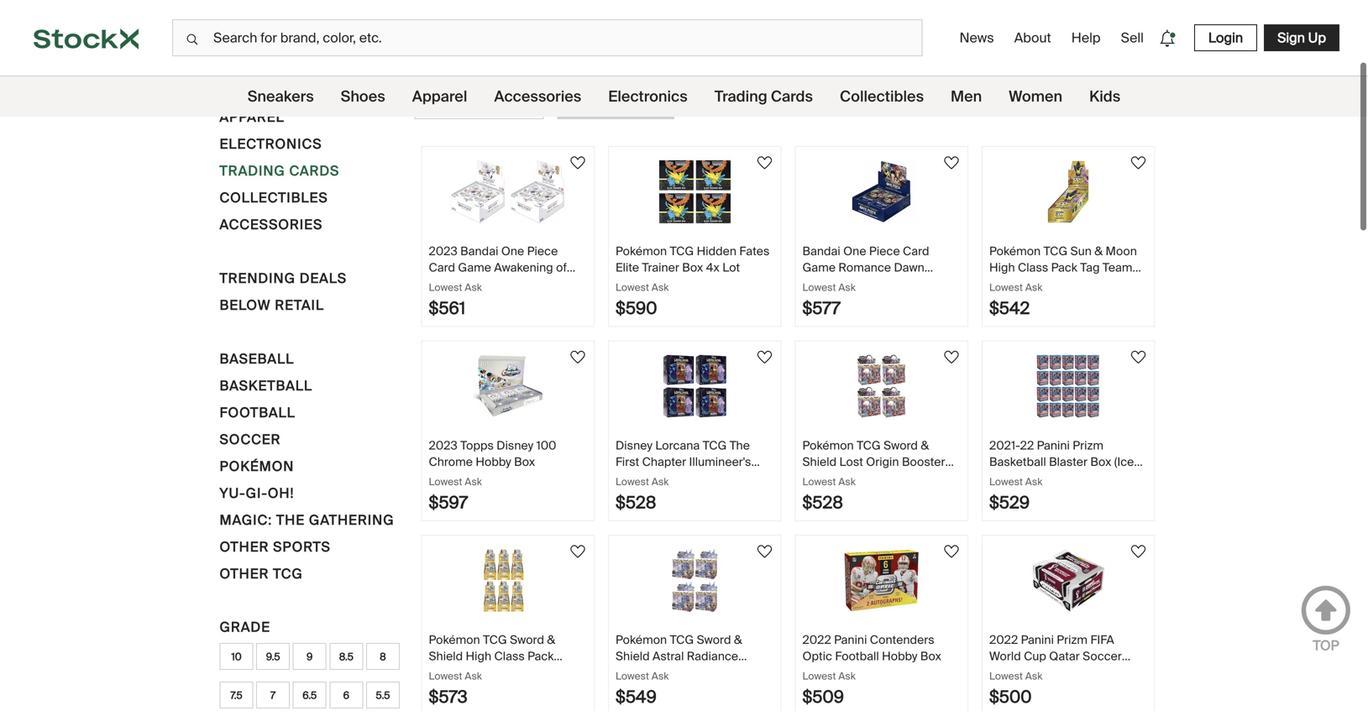 Task type: describe. For each thing, give the bounding box(es) containing it.
soccer inside 2022 panini prizm fifa world cup qatar soccer hobby box
[[1083, 649, 1123, 665]]

0 horizontal spatial shoes
[[220, 82, 270, 99]]

accessories inside product category switcher element
[[494, 87, 582, 106]]

2023 topps disney 100 chrome hobby box lowest ask $597
[[429, 438, 557, 514]]

up
[[1309, 29, 1327, 47]]

5.5
[[376, 689, 390, 702]]

booster for $549
[[616, 665, 659, 681]]

piece inside bandai one piece card game romance dawn booster box (op-01) (english)
[[870, 244, 901, 259]]

:
[[1053, 64, 1056, 80]]

2022 panini contenders optic football hobby box lowest ask $509
[[803, 633, 942, 708]]

team
[[1103, 260, 1133, 275]]

stockx logo image
[[34, 28, 139, 49]]

4x for pokémon tcg sword & shield lost origin booster box 4x lot
[[827, 471, 840, 486]]

pack for $573
[[528, 649, 554, 665]]

lowest ask $561
[[429, 281, 482, 319]]

all
[[1010, 276, 1023, 292]]

& for $549
[[734, 633, 743, 648]]

lowest ask $500
[[990, 670, 1043, 708]]

shoes button
[[220, 80, 270, 107]]

pokémon tcg sword & shield high class pack vstar universe box (japanese) 6x lot
[[429, 633, 556, 697]]

kids link
[[1090, 76, 1121, 117]]

hobby inside 2022 panini prizm fifa world cup qatar soccer hobby box
[[990, 665, 1026, 681]]

pokémon tcg sword & shield high class pack vstar universe box (japanese) 6x lot image
[[449, 550, 567, 613]]

home / trading cards
[[415, 54, 523, 69]]

ask for 2021-22 panini prizm basketball blaster box (ice prizms) 20x lot
[[1026, 476, 1043, 489]]

7.5
[[231, 689, 243, 702]]

lot inside 2021-22 panini prizm basketball blaster box (ice prizms) 20x lot
[[1057, 471, 1074, 486]]

bandai one piece card game romance dawn booster box (op-01) (english)
[[803, 244, 930, 308]]

follow image for 2023 bandai one piece card game awakening of the new era booster box (op-05) english 2x lot
[[568, 153, 588, 173]]

fifa
[[1091, 633, 1115, 648]]

lowest ask $549
[[616, 670, 669, 708]]

lowest ask $573
[[429, 670, 482, 708]]

2023 for $597
[[429, 438, 458, 454]]

booster inside "2023 bandai one piece card game awakening of the new era booster box (op-05) english 2x lot"
[[497, 276, 541, 292]]

$500 inside lowest ask $500
[[990, 687, 1032, 708]]

$597
[[429, 492, 468, 514]]

qatar
[[1050, 649, 1080, 665]]

bandai one piece card game romance dawn booster box (op-01) (english) image
[[823, 161, 941, 224]]

prizm inside 2021-22 panini prizm basketball blaster box (ice prizms) 20x lot
[[1073, 438, 1104, 454]]

pokémon inside pokémon tcg hidden fates elite trainer box 4x lot lowest ask $590
[[616, 244, 667, 259]]

$573
[[429, 687, 468, 708]]

card inside "2023 bandai one piece card game awakening of the new era booster box (op-05) english 2x lot"
[[429, 260, 456, 275]]

lowest ask $542
[[990, 281, 1043, 319]]

box inside bandai one piece card game romance dawn booster box (op-01) (english)
[[849, 276, 870, 292]]

awakening
[[494, 260, 554, 275]]

class for $542
[[1018, 260, 1049, 275]]

lowest for 2021-22 panini prizm basketball blaster box (ice prizms) 20x lot
[[990, 476, 1024, 489]]

gathering
[[309, 512, 395, 529]]

shoes inside product category switcher element
[[341, 87, 385, 106]]

pokémon tcg sun & moon high class pack tag team gx all stars box image
[[1010, 161, 1128, 224]]

bandai inside bandai one piece card game romance dawn booster box (op-01) (english)
[[803, 244, 841, 259]]

pokémon for $528
[[803, 438, 854, 454]]

ask for pokémon tcg sword & shield lost origin booster box 4x lot
[[839, 476, 856, 489]]

lowest ask $528 for shield
[[803, 476, 856, 514]]

follow image for $529
[[1129, 347, 1149, 368]]

sort
[[1013, 64, 1036, 80]]

22
[[1021, 438, 1035, 454]]

shield for $573
[[429, 649, 463, 665]]

sword for $549
[[697, 633, 732, 648]]

sword for $573
[[510, 633, 545, 648]]

6.5 button
[[293, 682, 327, 709]]

yu-gi-oh! button
[[220, 483, 294, 510]]

trading inside button
[[220, 162, 285, 180]]

tcg for pokémon tcg sword & shield high class pack vstar universe box (japanese) 6x lot
[[483, 633, 507, 648]]

6
[[343, 689, 350, 702]]

lot inside "2023 bandai one piece card game awakening of the new era booster box (op-05) english 2x lot"
[[533, 292, 551, 308]]

box inside 2022 panini contenders optic football hobby box lowest ask $509
[[921, 649, 942, 665]]

shield for $549
[[616, 649, 650, 665]]

box inside 2021-22 panini prizm basketball blaster box (ice prizms) 20x lot
[[1091, 454, 1112, 470]]

football button
[[220, 403, 296, 429]]

tcg for pokémon tcg sword & shield lost origin booster box 4x lot
[[857, 438, 881, 454]]

2023 bandai one piece card game awakening of the new era booster box (op-05) english 2x lot
[[429, 244, 567, 308]]

the inside disney lorcana tcg the first chapter illumineer's trove box 4x lot
[[730, 438, 750, 454]]

world
[[990, 649, 1022, 665]]

7.5 button
[[220, 682, 253, 709]]

x
[[654, 90, 661, 108]]

shoes link
[[341, 76, 385, 117]]

card inside bandai one piece card game romance dawn booster box (op-01) (english)
[[903, 244, 930, 259]]

trading inside home / trading cards
[[458, 55, 492, 68]]

new
[[450, 276, 474, 292]]

disney lorcana tcg the first chapter illumineer's trove box 4x lot image
[[636, 355, 754, 418]]

lot inside pokémon tcg hidden fates elite trainer box 4x lot lowest ask $590
[[723, 260, 740, 275]]

news
[[960, 29, 995, 47]]

sun
[[1071, 244, 1092, 259]]

magic:
[[220, 512, 272, 529]]

follow image for disney lorcana tcg the first chapter illumineer's trove box 4x lot
[[755, 347, 775, 368]]

hobby for $597
[[476, 454, 512, 470]]

ask for pokémon tcg sword & shield high class pack vstar universe box (japanese) 6x lot
[[465, 670, 482, 683]]

0 horizontal spatial trading cards
[[220, 162, 340, 180]]

box inside 2022 panini prizm fifa world cup qatar soccer hobby box
[[1028, 665, 1049, 681]]

shield for $528
[[803, 454, 837, 470]]

lowest for pokémon tcg sun & moon high class pack tag team gx all stars box
[[990, 281, 1024, 294]]

all
[[472, 89, 486, 107]]

the
[[429, 276, 447, 292]]

$528 for disney lorcana tcg the first chapter illumineer's trove box 4x lot
[[616, 492, 657, 514]]

2022 panini prizm fifa world cup qatar soccer hobby box image
[[1010, 550, 1128, 613]]

clear all filters button
[[415, 77, 544, 119]]

apparel link
[[412, 76, 468, 117]]

2021-
[[990, 438, 1021, 454]]

lowest inside pokémon tcg hidden fates elite trainer box 4x lot lowest ask $590
[[616, 281, 650, 294]]

lowest inside the 2023 topps disney 100 chrome hobby box lowest ask $597
[[429, 476, 463, 489]]

trove
[[616, 471, 645, 486]]

7 button
[[256, 682, 290, 709]]

astral
[[653, 649, 684, 665]]

4x for disney lorcana tcg the first chapter illumineer's trove box 4x lot
[[672, 471, 686, 486]]

origin
[[867, 454, 900, 470]]

(english)
[[803, 292, 849, 308]]

cards inside home / trading cards
[[495, 55, 523, 68]]

1 vertical spatial collectibles
[[220, 189, 328, 207]]

05)
[[454, 292, 472, 308]]

pokémon tcg sword & shield astral radiance booster box 4x lot
[[616, 633, 743, 681]]

lorcana
[[656, 438, 700, 454]]

6.5
[[303, 689, 317, 702]]

ask inside the 2023 topps disney 100 chrome hobby box lowest ask $597
[[465, 476, 482, 489]]

collectibles button
[[220, 187, 328, 214]]

disney inside disney lorcana tcg the first chapter illumineer's trove box 4x lot
[[616, 438, 653, 454]]

electronics inside product category switcher element
[[609, 87, 688, 106]]

box inside "2023 bandai one piece card game awakening of the new era booster box (op-05) english 2x lot"
[[544, 276, 565, 292]]

vstar
[[429, 665, 466, 681]]

2023 bandai one piece card game awakening of the new era booster box (op-05) english 2x lot image
[[449, 161, 567, 224]]

dawn
[[895, 260, 925, 275]]

cards inside product category switcher element
[[771, 87, 813, 106]]

9 button
[[293, 644, 327, 671]]

below retail
[[220, 297, 324, 314]]

prizm inside 2022 panini prizm fifa world cup qatar soccer hobby box
[[1057, 633, 1088, 648]]

below
[[220, 297, 271, 314]]

0 vertical spatial sneakers
[[220, 55, 297, 72]]

prizms)
[[990, 471, 1030, 486]]

radiance
[[687, 649, 739, 665]]

follow image for pokémon tcg sword & shield lost origin booster box 4x lot
[[942, 347, 962, 368]]

baseball
[[220, 350, 294, 368]]

other for other tcg
[[220, 566, 269, 583]]

pokémon for $542
[[990, 244, 1041, 259]]

era
[[477, 276, 495, 292]]

panini inside 2021-22 panini prizm basketball blaster box (ice prizms) 20x lot
[[1038, 438, 1071, 454]]

high for $542
[[990, 260, 1016, 275]]

box inside pokémon tcg hidden fates elite trainer box 4x lot lowest ask $590
[[683, 260, 704, 275]]

2022 for $509
[[803, 633, 832, 648]]

ask for bandai one piece card game romance dawn booster box (op-01) (english)
[[839, 281, 856, 294]]

01)
[[898, 276, 913, 292]]

box inside pokémon tcg sun & moon high class pack tag team gx all stars box
[[1057, 276, 1079, 292]]

-
[[608, 90, 614, 108]]

piece inside "2023 bandai one piece card game awakening of the new era booster box (op-05) english 2x lot"
[[527, 244, 558, 259]]

0 vertical spatial $500
[[571, 90, 605, 108]]

$549
[[616, 687, 657, 708]]

9.5 button
[[256, 644, 290, 671]]

deals
[[300, 270, 347, 287]]

first
[[616, 454, 640, 470]]

disney inside the 2023 topps disney 100 chrome hobby box lowest ask $597
[[497, 438, 534, 454]]

sneakers inside product category switcher element
[[248, 87, 314, 106]]

disney lorcana tcg the first chapter illumineer's trove box 4x lot
[[616, 438, 752, 486]]

sneakers button
[[220, 53, 297, 80]]

& for $528
[[921, 438, 930, 454]]

booster for $577
[[803, 276, 846, 292]]

back to top image
[[1302, 586, 1352, 636]]

8.5 button
[[330, 644, 363, 671]]

accessories link
[[494, 76, 582, 117]]

login
[[1209, 29, 1244, 47]]

pokémon down soccer button
[[220, 458, 294, 476]]

lowest for pokémon tcg sword & shield astral radiance booster box 4x lot
[[616, 670, 650, 683]]

$529
[[990, 492, 1030, 514]]

trading inside product category switcher element
[[715, 87, 768, 106]]

box inside pokémon tcg sword & shield lost origin booster box 4x lot
[[803, 471, 824, 486]]

ask for disney lorcana tcg the first chapter illumineer's trove box 4x lot
[[652, 476, 669, 489]]

9.5
[[266, 651, 280, 664]]

0 horizontal spatial football
[[220, 404, 296, 422]]

ask for 2022 panini prizm fifa world cup qatar soccer hobby box
[[1026, 670, 1043, 683]]

about link
[[1008, 22, 1059, 53]]

1 vertical spatial electronics
[[220, 135, 322, 153]]

lot inside pokémon tcg sword & shield high class pack vstar universe box (japanese) 6x lot
[[508, 681, 525, 697]]



Task type: vqa. For each thing, say whether or not it's contained in the screenshot.


Task type: locate. For each thing, give the bounding box(es) containing it.
the up illumineer's
[[730, 438, 750, 454]]

follow image for $577
[[942, 153, 962, 173]]

1 $528 from the left
[[616, 492, 657, 514]]

0 horizontal spatial $528
[[616, 492, 657, 514]]

2 piece from the left
[[870, 244, 901, 259]]

pack for $542
[[1052, 260, 1078, 275]]

follow image for $597
[[568, 347, 588, 368]]

pokémon for $549
[[616, 633, 667, 648]]

1 vertical spatial cards
[[771, 87, 813, 106]]

4x for pokémon tcg sword & shield astral radiance booster box 4x lot
[[686, 665, 700, 681]]

lot inside pokémon tcg sword & shield astral radiance booster box 4x lot
[[702, 665, 720, 681]]

2023
[[429, 244, 458, 259], [429, 438, 458, 454]]

1 vertical spatial card
[[429, 260, 456, 275]]

lowest inside lowest ask $573
[[429, 670, 463, 683]]

pokémon tcg hidden fates elite trainer box 4x lot image
[[636, 161, 754, 224]]

2 disney from the left
[[616, 438, 653, 454]]

4x inside pokémon tcg hidden fates elite trainer box 4x lot lowest ask $590
[[706, 260, 720, 275]]

lot down hidden
[[723, 260, 740, 275]]

0 horizontal spatial soccer
[[220, 431, 281, 449]]

1 other from the top
[[220, 539, 269, 556]]

4x down chapter
[[672, 471, 686, 486]]

hobby down world
[[990, 665, 1026, 681]]

1 vertical spatial class
[[495, 649, 525, 665]]

sword inside pokémon tcg sword & shield high class pack vstar universe box (japanese) 6x lot
[[510, 633, 545, 648]]

1 vertical spatial prizm
[[1057, 633, 1088, 648]]

0 vertical spatial other
[[220, 539, 269, 556]]

2023 up chrome
[[429, 438, 458, 454]]

other inside other tcg button
[[220, 566, 269, 583]]

cards
[[495, 55, 523, 68], [771, 87, 813, 106], [290, 162, 340, 180]]

2 horizontal spatial shield
[[803, 454, 837, 470]]

$509
[[803, 687, 845, 708]]

0 horizontal spatial accessories
[[220, 216, 323, 234]]

$600
[[617, 90, 651, 108]]

other down the magic:
[[220, 539, 269, 556]]

lowest for 2023 bandai one piece card game awakening of the new era booster box (op-05) english 2x lot
[[429, 281, 463, 294]]

sell link
[[1115, 22, 1151, 53]]

0 horizontal spatial disney
[[497, 438, 534, 454]]

sign
[[1278, 29, 1306, 47]]

1 disney from the left
[[497, 438, 534, 454]]

lot right 2x
[[533, 292, 551, 308]]

0 vertical spatial football
[[220, 404, 296, 422]]

the inside magic: the gathering button
[[276, 512, 305, 529]]

1 vertical spatial pack
[[528, 649, 554, 665]]

help link
[[1065, 22, 1108, 53]]

english
[[475, 292, 515, 308]]

high for $573
[[466, 649, 492, 665]]

1 bandai from the left
[[461, 244, 499, 259]]

lost
[[840, 454, 864, 470]]

tcg for pokémon tcg sun & moon high class pack tag team gx all stars box
[[1044, 244, 1068, 259]]

panini inside 2022 panini prizm fifa world cup qatar soccer hobby box
[[1022, 633, 1055, 648]]

fates
[[740, 244, 770, 259]]

2021-22 panini prizm basketball blaster box (ice prizms) 20x lot image
[[1010, 355, 1128, 418]]

shield inside pokémon tcg sword & shield lost origin booster box 4x lot
[[803, 454, 837, 470]]

0 horizontal spatial piece
[[527, 244, 558, 259]]

tcg up illumineer's
[[703, 438, 727, 454]]

pokémon up astral
[[616, 633, 667, 648]]

0 vertical spatial prizm
[[1073, 438, 1104, 454]]

1 horizontal spatial soccer
[[1083, 649, 1123, 665]]

0 horizontal spatial one
[[502, 244, 525, 259]]

follow image for pokémon tcg sword & shield astral radiance booster box 4x lot
[[755, 542, 775, 562]]

1 vertical spatial high
[[466, 649, 492, 665]]

0 horizontal spatial 2022
[[803, 633, 832, 648]]

ask for 2023 bandai one piece card game awakening of the new era booster box (op-05) english 2x lot
[[465, 281, 482, 294]]

0 horizontal spatial shield
[[429, 649, 463, 665]]

1 horizontal spatial cards
[[495, 55, 523, 68]]

follow image right the pokémon tcg sun & moon high class pack tag team gx all stars box image
[[1129, 153, 1149, 173]]

0 vertical spatial basketball
[[220, 377, 313, 395]]

& right sun
[[1095, 244, 1104, 259]]

soccer down football button
[[220, 431, 281, 449]]

2 vertical spatial trading
[[220, 162, 285, 180]]

2 bandai from the left
[[803, 244, 841, 259]]

pokémon tcg sword & shield astral radiance booster box 4x lot image
[[636, 550, 754, 613]]

pokémon tcg hidden fates elite trainer box 4x lot lowest ask $590
[[616, 244, 770, 319]]

shoes down sneakers "button"
[[220, 82, 270, 99]]

high up gx
[[990, 260, 1016, 275]]

lowest inside 2022 panini contenders optic football hobby box lowest ask $509
[[803, 670, 837, 683]]

2023 inside the 2023 topps disney 100 chrome hobby box lowest ask $597
[[429, 438, 458, 454]]

universe
[[469, 665, 517, 681]]

class inside pokémon tcg sword & shield high class pack vstar universe box (japanese) 6x lot
[[495, 649, 525, 665]]

0 horizontal spatial pack
[[528, 649, 554, 665]]

lot inside pokémon tcg sword & shield lost origin booster box 4x lot
[[843, 471, 861, 486]]

basketball up prizms)
[[990, 454, 1047, 470]]

9
[[307, 651, 313, 664]]

one inside bandai one piece card game romance dawn booster box (op-01) (english)
[[844, 244, 867, 259]]

card up the the
[[429, 260, 456, 275]]

class inside pokémon tcg sun & moon high class pack tag team gx all stars box
[[1018, 260, 1049, 275]]

shield up lowest ask $549 in the bottom left of the page
[[616, 649, 650, 665]]

2021-22 panini prizm basketball blaster box (ice prizms) 20x lot
[[990, 438, 1135, 486]]

high
[[990, 260, 1016, 275], [466, 649, 492, 665]]

0 horizontal spatial hobby
[[476, 454, 512, 470]]

notification unread icon image
[[1156, 27, 1180, 50]]

tag
[[1081, 260, 1100, 275]]

1 horizontal spatial class
[[1018, 260, 1049, 275]]

pack inside pokémon tcg sun & moon high class pack tag team gx all stars box
[[1052, 260, 1078, 275]]

trading cards inside product category switcher element
[[715, 87, 813, 106]]

(op- inside bandai one piece card game romance dawn booster box (op-01) (english)
[[873, 276, 898, 292]]

1 2023 from the top
[[429, 244, 458, 259]]

1 vertical spatial $500
[[990, 687, 1032, 708]]

1 horizontal spatial football
[[836, 649, 880, 665]]

1 vertical spatial trading
[[715, 87, 768, 106]]

tcg up the origin
[[857, 438, 881, 454]]

1 horizontal spatial disney
[[616, 438, 653, 454]]

ask inside lowest ask $561
[[465, 281, 482, 294]]

booster up $549
[[616, 665, 659, 681]]

follow image right 2021-22 panini prizm basketball blaster box (ice prizms) 20x lot image
[[1129, 347, 1149, 368]]

box inside pokémon tcg sword & shield astral radiance booster box 4x lot
[[662, 665, 683, 681]]

home
[[415, 55, 443, 68]]

lot down radiance
[[702, 665, 720, 681]]

4x inside pokémon tcg sword & shield astral radiance booster box 4x lot
[[686, 665, 700, 681]]

2 2023 from the top
[[429, 438, 458, 454]]

lowest for 2022 panini prizm fifa world cup qatar soccer hobby box
[[990, 670, 1024, 683]]

1 horizontal spatial pack
[[1052, 260, 1078, 275]]

lowest inside lowest ask $542
[[990, 281, 1024, 294]]

& for $573
[[547, 633, 556, 648]]

lowest inside lowest ask $561
[[429, 281, 463, 294]]

10
[[231, 651, 242, 664]]

box inside the 2023 topps disney 100 chrome hobby box lowest ask $597
[[514, 454, 535, 470]]

pokémon inside pokémon tcg sword & shield high class pack vstar universe box (japanese) 6x lot
[[429, 633, 480, 648]]

product category switcher element
[[0, 76, 1369, 117]]

follow image right the 2022 panini contenders optic football hobby box image
[[942, 542, 962, 562]]

(op- down romance
[[873, 276, 898, 292]]

2023 for new
[[429, 244, 458, 259]]

1 horizontal spatial sword
[[697, 633, 732, 648]]

tcg up the universe
[[483, 633, 507, 648]]

class
[[1018, 260, 1049, 275], [495, 649, 525, 665]]

high inside pokémon tcg sun & moon high class pack tag team gx all stars box
[[990, 260, 1016, 275]]

& inside pokémon tcg sword & shield lost origin booster box 4x lot
[[921, 438, 930, 454]]

ask inside lowest ask $573
[[465, 670, 482, 683]]

$500 down world
[[990, 687, 1032, 708]]

disney left the 100
[[497, 438, 534, 454]]

2023 inside "2023 bandai one piece card game awakening of the new era booster box (op-05) english 2x lot"
[[429, 244, 458, 259]]

lot right 6x
[[508, 681, 525, 697]]

1 2022 from the left
[[803, 633, 832, 648]]

accessories right all
[[494, 87, 582, 106]]

apparel down shoes button
[[220, 108, 285, 126]]

2 $528 from the left
[[803, 492, 844, 514]]

collectibles inside product category switcher element
[[840, 87, 924, 106]]

basketball inside 2021-22 panini prizm basketball blaster box (ice prizms) 20x lot
[[990, 454, 1047, 470]]

other down other sports button
[[220, 566, 269, 583]]

ask inside lowest ask $529
[[1026, 476, 1043, 489]]

sword inside pokémon tcg sword & shield lost origin booster box 4x lot
[[884, 438, 918, 454]]

top
[[1314, 637, 1340, 655]]

below retail button
[[220, 295, 324, 322]]

2 vertical spatial hobby
[[990, 665, 1026, 681]]

booster
[[497, 276, 541, 292], [803, 276, 846, 292], [903, 454, 946, 470], [616, 665, 659, 681]]

pokémon tcg sun & moon high class pack tag team gx all stars box
[[990, 244, 1138, 292]]

game up the (english)
[[803, 260, 836, 275]]

sneakers
[[220, 55, 297, 72], [248, 87, 314, 106]]

1 one from the left
[[502, 244, 525, 259]]

& inside pokémon tcg sword & shield high class pack vstar universe box (japanese) 6x lot
[[547, 633, 556, 648]]

& inside pokémon tcg sword & shield astral radiance booster box 4x lot
[[734, 633, 743, 648]]

game inside "2023 bandai one piece card game awakening of the new era booster box (op-05) english 2x lot"
[[458, 260, 492, 275]]

pokémon inside pokémon tcg sun & moon high class pack tag team gx all stars box
[[990, 244, 1041, 259]]

1 vertical spatial the
[[276, 512, 305, 529]]

$500 left -
[[571, 90, 605, 108]]

0 horizontal spatial the
[[276, 512, 305, 529]]

tcg inside button
[[273, 566, 303, 583]]

1 horizontal spatial card
[[903, 244, 930, 259]]

lowest for bandai one piece card game romance dawn booster box (op-01) (english)
[[803, 281, 837, 294]]

shoes left apparel link
[[341, 87, 385, 106]]

2 game from the left
[[803, 260, 836, 275]]

2 horizontal spatial sword
[[884, 438, 918, 454]]

follow image for $573
[[568, 542, 588, 562]]

lowest for pokémon tcg sword & shield high class pack vstar universe box (japanese) 6x lot
[[429, 670, 463, 683]]

8
[[380, 651, 386, 664]]

6x
[[492, 681, 505, 697]]

4x down lost
[[827, 471, 840, 486]]

0 vertical spatial class
[[1018, 260, 1049, 275]]

the down oh!
[[276, 512, 305, 529]]

$577
[[803, 298, 841, 319]]

0 horizontal spatial card
[[429, 260, 456, 275]]

pokémon up lost
[[803, 438, 854, 454]]

1 horizontal spatial basketball
[[990, 454, 1047, 470]]

panini up cup
[[1022, 633, 1055, 648]]

2 lowest ask $528 from the left
[[803, 476, 856, 514]]

0 vertical spatial soccer
[[220, 431, 281, 449]]

sword up radiance
[[697, 633, 732, 648]]

shield up the vstar
[[429, 649, 463, 665]]

1 horizontal spatial (op-
[[873, 276, 898, 292]]

bandai up romance
[[803, 244, 841, 259]]

follow image down trading cards link
[[755, 153, 775, 173]]

card up dawn
[[903, 244, 930, 259]]

pokémon up elite
[[616, 244, 667, 259]]

apparel
[[412, 87, 468, 106], [220, 108, 285, 126]]

collectibles link
[[840, 76, 924, 117]]

men
[[951, 87, 983, 106]]

2022 panini contenders optic football hobby box image
[[823, 550, 941, 613]]

0 vertical spatial electronics
[[609, 87, 688, 106]]

panini for $509
[[835, 633, 868, 648]]

1 horizontal spatial apparel
[[412, 87, 468, 106]]

$590
[[616, 298, 658, 319]]

other for other sports
[[220, 539, 269, 556]]

0 vertical spatial trading
[[458, 55, 492, 68]]

follow image down men link at the top of the page
[[942, 153, 962, 173]]

8.5
[[339, 651, 354, 664]]

blaster
[[1050, 454, 1088, 470]]

pokémon tcg sword & shield lost origin booster box 4x lot image
[[823, 355, 941, 418]]

1 horizontal spatial the
[[730, 438, 750, 454]]

pokémon up the vstar
[[429, 633, 480, 648]]

sword up the origin
[[884, 438, 918, 454]]

electronics link
[[609, 76, 688, 117]]

grade
[[220, 619, 271, 637]]

panini left contenders
[[835, 633, 868, 648]]

pokémon for $573
[[429, 633, 480, 648]]

2022 up world
[[990, 633, 1019, 648]]

by
[[1039, 64, 1053, 80]]

0 vertical spatial the
[[730, 438, 750, 454]]

stockx logo link
[[0, 0, 172, 76]]

2023 up the the
[[429, 244, 458, 259]]

7
[[271, 689, 276, 702]]

follow image right pokémon tcg sword & shield high class pack vstar universe box (japanese) 6x lot image
[[568, 542, 588, 562]]

follow image for $542
[[1129, 153, 1149, 173]]

men link
[[951, 76, 983, 117]]

2 horizontal spatial hobby
[[990, 665, 1026, 681]]

follow image down $500 - $600 x
[[568, 153, 588, 173]]

tcg up astral
[[670, 633, 694, 648]]

other sports button
[[220, 537, 331, 564]]

trading cards
[[715, 87, 813, 106], [220, 162, 340, 180]]

box inside disney lorcana tcg the first chapter illumineer's trove box 4x lot
[[648, 471, 669, 486]]

0 vertical spatial card
[[903, 244, 930, 259]]

& inside pokémon tcg sun & moon high class pack tag team gx all stars box
[[1095, 244, 1104, 259]]

0 horizontal spatial bandai
[[461, 244, 499, 259]]

basketball down "baseball" button
[[220, 377, 313, 395]]

0 horizontal spatial electronics
[[220, 135, 322, 153]]

2022 panini prizm fifa world cup qatar soccer hobby box
[[990, 633, 1123, 681]]

panini
[[1038, 438, 1071, 454], [835, 633, 868, 648], [1022, 633, 1055, 648]]

1 horizontal spatial piece
[[870, 244, 901, 259]]

football right optic
[[836, 649, 880, 665]]

follow image for 2022 panini contenders optic football hobby box
[[942, 542, 962, 562]]

(op- inside "2023 bandai one piece card game awakening of the new era booster box (op-05) english 2x lot"
[[429, 292, 454, 308]]

$528 down lost
[[803, 492, 844, 514]]

football inside 2022 panini contenders optic football hobby box lowest ask $509
[[836, 649, 880, 665]]

lot down illumineer's
[[689, 471, 706, 486]]

ask inside lowest ask $500
[[1026, 670, 1043, 683]]

lowest inside lowest ask $549
[[616, 670, 650, 683]]

trainer
[[642, 260, 680, 275]]

0 horizontal spatial $500
[[571, 90, 605, 108]]

one inside "2023 bandai one piece card game awakening of the new era booster box (op-05) english 2x lot"
[[502, 244, 525, 259]]

lowest for disney lorcana tcg the first chapter illumineer's trove box 4x lot
[[616, 476, 650, 489]]

tcg inside pokémon tcg hidden fates elite trainer box 4x lot lowest ask $590
[[670, 244, 694, 259]]

sword up the universe
[[510, 633, 545, 648]]

high up the universe
[[466, 649, 492, 665]]

pokémon
[[616, 244, 667, 259], [990, 244, 1041, 259], [803, 438, 854, 454], [220, 458, 294, 476], [429, 633, 480, 648], [616, 633, 667, 648]]

tcg down other sports button
[[273, 566, 303, 583]]

lot inside disney lorcana tcg the first chapter illumineer's trove box 4x lot
[[689, 471, 706, 486]]

tcg for pokémon tcg sword & shield astral radiance booster box 4x lot
[[670, 633, 694, 648]]

sneakers up apparel button on the left top
[[248, 87, 314, 106]]

accessories down collectibles button
[[220, 216, 323, 234]]

lot
[[723, 260, 740, 275], [533, 292, 551, 308], [689, 471, 706, 486], [843, 471, 861, 486], [1057, 471, 1074, 486], [702, 665, 720, 681], [508, 681, 525, 697]]

stars
[[1026, 276, 1055, 292]]

1 horizontal spatial one
[[844, 244, 867, 259]]

tcg inside pokémon tcg sword & shield high class pack vstar universe box (japanese) 6x lot
[[483, 633, 507, 648]]

1 horizontal spatial electronics
[[609, 87, 688, 106]]

trending deals button
[[220, 268, 347, 295]]

soccer button
[[220, 429, 281, 456]]

lowest ask $528 for first
[[616, 476, 669, 514]]

box inside pokémon tcg sword & shield high class pack vstar universe box (japanese) 6x lot
[[520, 665, 541, 681]]

shield
[[803, 454, 837, 470], [429, 649, 463, 665], [616, 649, 650, 665]]

0 vertical spatial trading cards
[[715, 87, 813, 106]]

lowest inside lowest ask $577
[[803, 281, 837, 294]]

apparel inside product category switcher element
[[412, 87, 468, 106]]

follow image right '2023 topps disney 100 chrome hobby box' image
[[568, 347, 588, 368]]

disney up first
[[616, 438, 653, 454]]

1 piece from the left
[[527, 244, 558, 259]]

2023 topps disney 100 chrome hobby box image
[[449, 355, 567, 418]]

trading right 'x'
[[715, 87, 768, 106]]

follow image right 2022 panini prizm fifa world cup qatar soccer hobby box image
[[1129, 542, 1149, 562]]

panini for box
[[1022, 633, 1055, 648]]

booster right the origin
[[903, 454, 946, 470]]

1 horizontal spatial game
[[803, 260, 836, 275]]

follow image
[[568, 153, 588, 173], [755, 153, 775, 173], [755, 347, 775, 368], [942, 347, 962, 368], [755, 542, 775, 562], [942, 542, 962, 562]]

ask inside 2022 panini contenders optic football hobby box lowest ask $509
[[839, 670, 856, 683]]

follow image right pokémon tcg sword & shield astral radiance booster box 4x lot "image"
[[755, 542, 775, 562]]

2022 up optic
[[803, 633, 832, 648]]

trading right /
[[458, 55, 492, 68]]

ask inside pokémon tcg hidden fates elite trainer box 4x lot lowest ask $590
[[652, 281, 669, 294]]

2 horizontal spatial trading
[[715, 87, 768, 106]]

tcg inside pokémon tcg sword & shield lost origin booster box 4x lot
[[857, 438, 881, 454]]

lowest for pokémon tcg sword & shield lost origin booster box 4x lot
[[803, 476, 837, 489]]

trading down electronics button
[[220, 162, 285, 180]]

optic
[[803, 649, 833, 665]]

1 horizontal spatial $528
[[803, 492, 844, 514]]

ask for pokémon tcg sun & moon high class pack tag team gx all stars box
[[1026, 281, 1043, 294]]

lowest inside lowest ask $529
[[990, 476, 1024, 489]]

2022 inside 2022 panini prizm fifa world cup qatar soccer hobby box
[[990, 633, 1019, 648]]

ask inside lowest ask $549
[[652, 670, 669, 683]]

hobby for $509
[[882, 649, 918, 665]]

one up "awakening"
[[502, 244, 525, 259]]

basketball button
[[220, 376, 313, 403]]

$528 down trove
[[616, 492, 657, 514]]

1 vertical spatial apparel
[[220, 108, 285, 126]]

1 vertical spatial football
[[836, 649, 880, 665]]

2x
[[517, 292, 531, 308]]

lowest ask $528
[[616, 476, 669, 514], [803, 476, 856, 514]]

football down basketball button
[[220, 404, 296, 422]]

0 horizontal spatial lowest ask $528
[[616, 476, 669, 514]]

1 horizontal spatial accessories
[[494, 87, 582, 106]]

0 vertical spatial apparel
[[412, 87, 468, 106]]

2 one from the left
[[844, 244, 867, 259]]

$500 - $600 x
[[571, 90, 661, 108]]

1 vertical spatial 2023
[[429, 438, 458, 454]]

0 vertical spatial pack
[[1052, 260, 1078, 275]]

piece up "awakening"
[[527, 244, 558, 259]]

tcg up trainer
[[670, 244, 694, 259]]

1 vertical spatial accessories
[[220, 216, 323, 234]]

1 game from the left
[[458, 260, 492, 275]]

ask inside lowest ask $542
[[1026, 281, 1043, 294]]

trading cards button
[[220, 161, 340, 187]]

& down pokémon tcg sword & shield lost origin booster box 4x lot image
[[921, 438, 930, 454]]

pokémon up 'all'
[[990, 244, 1041, 259]]

class for $573
[[495, 649, 525, 665]]

2 other from the top
[[220, 566, 269, 583]]

1 horizontal spatial $500
[[990, 687, 1032, 708]]

hobby down topps
[[476, 454, 512, 470]]

Search... search field
[[172, 19, 923, 56]]

1 horizontal spatial shield
[[616, 649, 650, 665]]

0 vertical spatial high
[[990, 260, 1016, 275]]

booster inside bandai one piece card game romance dawn booster box (op-01) (english)
[[803, 276, 846, 292]]

1 horizontal spatial collectibles
[[840, 87, 924, 106]]

0 horizontal spatial apparel
[[220, 108, 285, 126]]

(op- down the the
[[429, 292, 454, 308]]

0 vertical spatial 2023
[[429, 244, 458, 259]]

one up romance
[[844, 244, 867, 259]]

$528 for pokémon tcg sword & shield lost origin booster box 4x lot
[[803, 492, 844, 514]]

booster up 2x
[[497, 276, 541, 292]]

& down pokémon tcg sword & shield high class pack vstar universe box (japanese) 6x lot image
[[547, 633, 556, 648]]

tcg inside pokémon tcg sun & moon high class pack tag team gx all stars box
[[1044, 244, 1068, 259]]

lowest ask $528 down first
[[616, 476, 669, 514]]

tcg inside disney lorcana tcg the first chapter illumineer's trove box 4x lot
[[703, 438, 727, 454]]

panini inside 2022 panini contenders optic football hobby box lowest ask $509
[[835, 633, 868, 648]]

4x down hidden
[[706, 260, 720, 275]]

1 horizontal spatial lowest ask $528
[[803, 476, 856, 514]]

1 vertical spatial basketball
[[990, 454, 1047, 470]]

0 horizontal spatial sword
[[510, 633, 545, 648]]

2022 for box
[[990, 633, 1019, 648]]

1 horizontal spatial high
[[990, 260, 1016, 275]]

1 horizontal spatial shoes
[[341, 87, 385, 106]]

6 button
[[330, 682, 363, 709]]

pack inside pokémon tcg sword & shield high class pack vstar universe box (japanese) 6x lot
[[528, 649, 554, 665]]

follow image for pokémon tcg hidden fates elite trainer box 4x lot
[[755, 153, 775, 173]]

elite
[[616, 260, 640, 275]]

0 horizontal spatial trading
[[220, 162, 285, 180]]

ask inside lowest ask $577
[[839, 281, 856, 294]]

booster for $528
[[903, 454, 946, 470]]

0 horizontal spatial (op-
[[429, 292, 454, 308]]

(japanese)
[[429, 681, 489, 697]]

0 vertical spatial cards
[[495, 55, 523, 68]]

other
[[220, 539, 269, 556], [220, 566, 269, 583]]

gx
[[990, 276, 1007, 292]]

baseball button
[[220, 349, 294, 376]]

pack down pokémon tcg sword & shield high class pack vstar universe box (japanese) 6x lot image
[[528, 649, 554, 665]]

sign up button
[[1265, 24, 1340, 51]]

sports
[[273, 539, 331, 556]]

0 horizontal spatial basketball
[[220, 377, 313, 395]]

4x down radiance
[[686, 665, 700, 681]]

follow image right disney lorcana tcg the first chapter illumineer's trove box 4x lot image
[[755, 347, 775, 368]]

high inside pokémon tcg sword & shield high class pack vstar universe box (japanese) 6x lot
[[466, 649, 492, 665]]

sneakers link
[[248, 76, 314, 117]]

ask for pokémon tcg sword & shield astral radiance booster box 4x lot
[[652, 670, 669, 683]]

1 horizontal spatial 2022
[[990, 633, 1019, 648]]

&
[[1095, 244, 1104, 259], [921, 438, 930, 454], [547, 633, 556, 648], [734, 633, 743, 648]]

follow image right pokémon tcg sword & shield lost origin booster box 4x lot image
[[942, 347, 962, 368]]

pokémon tcg sword & shield lost origin booster box 4x lot
[[803, 438, 946, 486]]

tcg for other tcg
[[273, 566, 303, 583]]

& for $542
[[1095, 244, 1104, 259]]

apparel down home link
[[412, 87, 468, 106]]

trending deals
[[220, 270, 347, 287]]

illumineer's
[[690, 454, 752, 470]]

1 lowest ask $528 from the left
[[616, 476, 669, 514]]

tcg left sun
[[1044, 244, 1068, 259]]

2 2022 from the left
[[990, 633, 1019, 648]]

tcg
[[670, 244, 694, 259], [1044, 244, 1068, 259], [703, 438, 727, 454], [857, 438, 881, 454], [273, 566, 303, 583], [483, 633, 507, 648], [670, 633, 694, 648]]

0 vertical spatial hobby
[[476, 454, 512, 470]]

1 horizontal spatial hobby
[[882, 649, 918, 665]]

yu-
[[220, 485, 246, 503]]

other inside other sports button
[[220, 539, 269, 556]]

booster inside pokémon tcg sword & shield lost origin booster box 4x lot
[[903, 454, 946, 470]]

follow image
[[942, 153, 962, 173], [1129, 153, 1149, 173], [568, 347, 588, 368], [1129, 347, 1149, 368], [568, 542, 588, 562], [1129, 542, 1149, 562]]

accessories button
[[220, 214, 323, 241]]

1 vertical spatial other
[[220, 566, 269, 583]]

follow image for $500
[[1129, 542, 1149, 562]]

lot down the "blaster" at the bottom of the page
[[1057, 471, 1074, 486]]

1 vertical spatial sneakers
[[248, 87, 314, 106]]

game up era
[[458, 260, 492, 275]]

0 horizontal spatial class
[[495, 649, 525, 665]]

class up 'stars'
[[1018, 260, 1049, 275]]

cards inside button
[[290, 162, 340, 180]]

sneakers up shoes button
[[220, 55, 297, 72]]

pokémon button
[[220, 456, 294, 483]]

lowest ask $529
[[990, 476, 1043, 514]]

0 horizontal spatial high
[[466, 649, 492, 665]]

game inside bandai one piece card game romance dawn booster box (op-01) (english)
[[803, 260, 836, 275]]

football
[[220, 404, 296, 422], [836, 649, 880, 665]]

bandai inside "2023 bandai one piece card game awakening of the new era booster box (op-05) english 2x lot"
[[461, 244, 499, 259]]

2 vertical spatial cards
[[290, 162, 340, 180]]

other tcg
[[220, 566, 303, 583]]

prizm up the "blaster" at the bottom of the page
[[1073, 438, 1104, 454]]

bandai up era
[[461, 244, 499, 259]]

0 vertical spatial accessories
[[494, 87, 582, 106]]

shield inside pokémon tcg sword & shield astral radiance booster box 4x lot
[[616, 649, 650, 665]]

0 horizontal spatial collectibles
[[220, 189, 328, 207]]

shield left lost
[[803, 454, 837, 470]]

$542
[[990, 298, 1031, 319]]

tcg for pokémon tcg hidden fates elite trainer box 4x lot lowest ask $590
[[670, 244, 694, 259]]

lot down lost
[[843, 471, 861, 486]]

1 vertical spatial hobby
[[882, 649, 918, 665]]

soccer down fifa
[[1083, 649, 1123, 665]]

sword inside pokémon tcg sword & shield astral radiance booster box 4x lot
[[697, 633, 732, 648]]

of
[[556, 260, 567, 275]]

chapter
[[643, 454, 687, 470]]

1 vertical spatial trading cards
[[220, 162, 340, 180]]

sword for $528
[[884, 438, 918, 454]]

magic: the gathering button
[[220, 510, 395, 537]]



